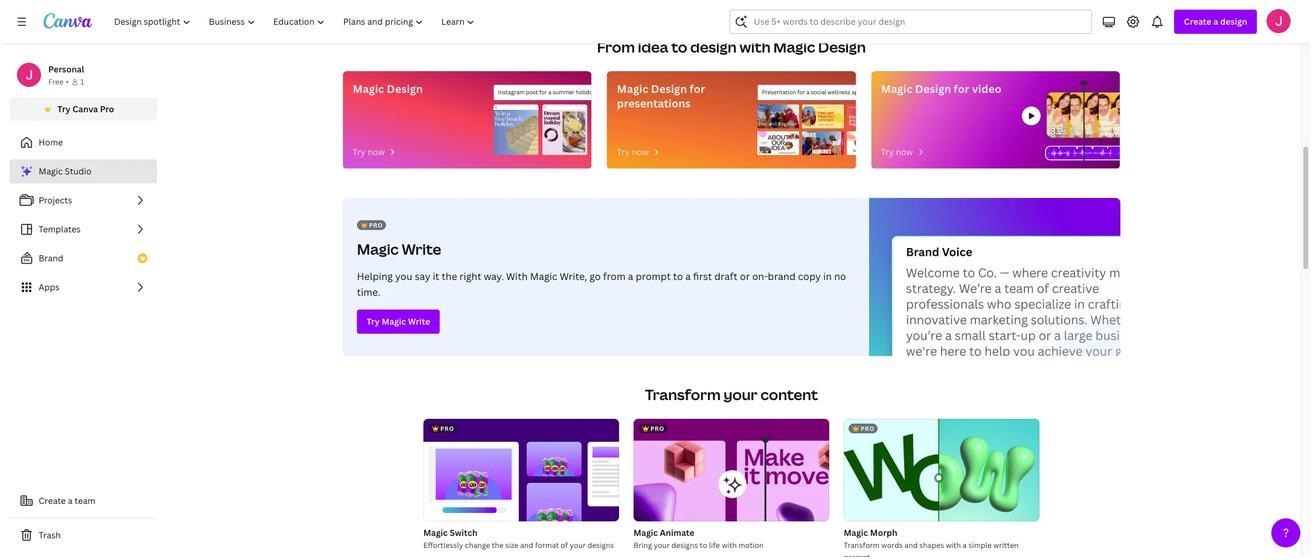 Task type: vqa. For each thing, say whether or not it's contained in the screenshot.
responsive
no



Task type: describe. For each thing, give the bounding box(es) containing it.
your inside magic animate bring your designs to life with motion
[[654, 541, 670, 551]]

prompt inside magic morph transform words and shapes with a simple written prompt
[[844, 553, 871, 558]]

designs inside magic animate bring your designs to life with motion
[[672, 541, 698, 551]]

design for magic design
[[387, 82, 423, 96]]

brand
[[39, 253, 63, 264]]

animate
[[660, 528, 695, 539]]

presentations
[[617, 96, 691, 111]]

try magic write
[[367, 316, 430, 328]]

0 vertical spatial transform
[[645, 385, 721, 405]]

top level navigation element
[[106, 10, 486, 34]]

1 vertical spatial design
[[691, 37, 737, 57]]

magic design
[[353, 82, 423, 96]]

try for magic design
[[353, 146, 366, 158]]

written
[[994, 541, 1019, 551]]

effortlessly
[[424, 541, 463, 551]]

home
[[39, 137, 63, 148]]

create a design button
[[1175, 10, 1258, 34]]

pro for magic morph
[[861, 425, 875, 433]]

magic animate bring your designs to life with motion
[[634, 528, 764, 551]]

canva
[[72, 103, 98, 115]]

write inside try magic write button
[[408, 316, 430, 328]]

magic studio link
[[10, 160, 157, 184]]

from
[[603, 270, 626, 283]]

format
[[535, 541, 559, 551]]

first
[[693, 270, 712, 283]]

magic for magic write
[[357, 239, 399, 259]]

Search search field
[[754, 10, 1069, 33]]

magic morph group
[[844, 419, 1040, 558]]

magic for magic animate bring your designs to life with motion
[[634, 528, 658, 539]]

trash
[[39, 530, 61, 541]]

pro
[[100, 103, 114, 115]]

magic switch image
[[424, 419, 619, 522]]

now for magic design for video
[[896, 146, 913, 158]]

with
[[506, 270, 528, 283]]

magic morph transform words and shapes with a simple written prompt
[[844, 528, 1019, 558]]

magic animate image
[[634, 419, 830, 522]]

with inside magic animate bring your designs to life with motion
[[722, 541, 737, 551]]

content
[[761, 385, 818, 405]]

design for magic design for video
[[915, 82, 952, 96]]

pro for magic switch
[[441, 425, 454, 433]]

time.
[[357, 286, 380, 299]]

1 horizontal spatial with
[[740, 37, 771, 57]]

motion
[[739, 541, 764, 551]]

words
[[882, 541, 903, 551]]

apps link
[[10, 276, 157, 300]]

magic for magic design for presentations
[[617, 82, 649, 96]]

try for magic design for video
[[881, 146, 894, 158]]

say
[[415, 270, 431, 283]]

and inside magic switch effortlessly change the size and format of your designs
[[520, 541, 534, 551]]

magic write
[[357, 239, 441, 259]]

magic inside helping you say it the right way. with magic write, go from a prompt to a first draft or on-brand copy in no time.
[[530, 270, 558, 283]]

try canva pro
[[57, 103, 114, 115]]

bring
[[634, 541, 652, 551]]

life
[[709, 541, 720, 551]]

magic design for video
[[881, 82, 1002, 96]]

list containing magic studio
[[10, 160, 157, 300]]

templates
[[39, 224, 81, 235]]

transform inside magic morph transform words and shapes with a simple written prompt
[[844, 541, 880, 551]]

james peterson image
[[1267, 9, 1291, 33]]

create a team button
[[10, 489, 157, 514]]

prompt inside helping you say it the right way. with magic write, go from a prompt to a first draft or on-brand copy in no time.
[[636, 270, 671, 283]]

free •
[[48, 77, 69, 87]]

to inside helping you say it the right way. with magic write, go from a prompt to a first draft or on-brand copy in no time.
[[673, 270, 683, 283]]

pro group for magic animate
[[634, 419, 830, 522]]

try now for magic design
[[353, 146, 385, 158]]

no
[[835, 270, 847, 283]]



Task type: locate. For each thing, give the bounding box(es) containing it.
for left video on the top
[[954, 82, 970, 96]]

and
[[520, 541, 534, 551], [905, 541, 918, 551]]

pro
[[369, 221, 383, 230], [441, 425, 454, 433], [651, 425, 665, 433], [861, 425, 875, 433]]

1 horizontal spatial transform
[[844, 541, 880, 551]]

design
[[1221, 16, 1248, 27], [691, 37, 737, 57]]

pro group for magic switch
[[424, 419, 619, 522]]

try canva pro button
[[10, 98, 157, 121]]

magic studio
[[39, 166, 91, 177]]

from idea to design with magic design
[[597, 37, 866, 57]]

you
[[395, 270, 413, 283]]

morph
[[871, 528, 898, 539]]

for
[[690, 82, 706, 96], [954, 82, 970, 96]]

pro inside magic morph group
[[861, 425, 875, 433]]

try magic write button
[[357, 310, 440, 334]]

magic for magic design
[[353, 82, 384, 96]]

and right size
[[520, 541, 534, 551]]

helping you say it the right way. with magic write, go from a prompt to a first draft or on-brand copy in no time.
[[357, 270, 847, 299]]

magic for magic switch effortlessly change the size and format of your designs
[[424, 528, 448, 539]]

of
[[561, 541, 568, 551]]

prompt
[[636, 270, 671, 283], [844, 553, 871, 558]]

2 pro group from the left
[[634, 419, 830, 522]]

designs down animate
[[672, 541, 698, 551]]

design left the james peterson icon
[[1221, 16, 1248, 27]]

list
[[10, 160, 157, 300]]

magic morph image
[[844, 419, 1040, 522]]

0 horizontal spatial transform
[[645, 385, 721, 405]]

projects
[[39, 195, 72, 206]]

or
[[740, 270, 750, 283]]

transform
[[645, 385, 721, 405], [844, 541, 880, 551]]

with inside magic morph transform words and shapes with a simple written prompt
[[946, 541, 961, 551]]

helping
[[357, 270, 393, 283]]

2 now from the left
[[632, 146, 649, 158]]

magic animate group
[[634, 419, 830, 552]]

2 try now from the left
[[617, 146, 649, 158]]

0 horizontal spatial create
[[39, 496, 66, 507]]

to right idea
[[672, 37, 688, 57]]

try inside try magic write button
[[367, 316, 380, 328]]

pro inside magic switch group
[[441, 425, 454, 433]]

0 vertical spatial the
[[442, 270, 457, 283]]

1 horizontal spatial the
[[492, 541, 504, 551]]

1 horizontal spatial now
[[632, 146, 649, 158]]

to
[[672, 37, 688, 57], [673, 270, 683, 283], [700, 541, 708, 551]]

for inside magic design for presentations
[[690, 82, 706, 96]]

pro group
[[424, 419, 619, 522], [634, 419, 830, 522], [844, 419, 1040, 522]]

1 horizontal spatial try now
[[617, 146, 649, 158]]

1 designs from the left
[[588, 541, 614, 551]]

apps
[[39, 282, 59, 293]]

0 vertical spatial to
[[672, 37, 688, 57]]

team
[[75, 496, 95, 507]]

to left life
[[700, 541, 708, 551]]

0 vertical spatial prompt
[[636, 270, 671, 283]]

create a design
[[1185, 16, 1248, 27]]

way.
[[484, 270, 504, 283]]

magic for magic studio
[[39, 166, 63, 177]]

0 horizontal spatial designs
[[588, 541, 614, 551]]

your
[[724, 385, 758, 405], [570, 541, 586, 551], [654, 541, 670, 551]]

go
[[590, 270, 601, 283]]

prompt right from
[[636, 270, 671, 283]]

0 horizontal spatial try now
[[353, 146, 385, 158]]

magic inside magic design for presentations
[[617, 82, 649, 96]]

0 vertical spatial design
[[1221, 16, 1248, 27]]

magic for magic design for video
[[881, 82, 913, 96]]

pro for magic animate
[[651, 425, 665, 433]]

1 vertical spatial write
[[408, 316, 430, 328]]

2 horizontal spatial now
[[896, 146, 913, 158]]

right
[[460, 270, 482, 283]]

brand
[[768, 270, 796, 283]]

magic inside button
[[382, 316, 406, 328]]

1 try now from the left
[[353, 146, 385, 158]]

the
[[442, 270, 457, 283], [492, 541, 504, 551]]

switch
[[450, 528, 478, 539]]

2 horizontal spatial pro group
[[844, 419, 1040, 522]]

3 now from the left
[[896, 146, 913, 158]]

1 vertical spatial create
[[39, 496, 66, 507]]

1 horizontal spatial prompt
[[844, 553, 871, 558]]

studio
[[65, 166, 91, 177]]

a inside dropdown button
[[1214, 16, 1219, 27]]

design
[[819, 37, 866, 57], [387, 82, 423, 96], [651, 82, 687, 96], [915, 82, 952, 96]]

the left size
[[492, 541, 504, 551]]

0 vertical spatial write
[[402, 239, 441, 259]]

copy
[[798, 270, 821, 283]]

pro inside magic animate group
[[651, 425, 665, 433]]

2 for from the left
[[954, 82, 970, 96]]

1 horizontal spatial and
[[905, 541, 918, 551]]

create for create a design
[[1185, 16, 1212, 27]]

0 horizontal spatial design
[[691, 37, 737, 57]]

2 horizontal spatial your
[[724, 385, 758, 405]]

1 vertical spatial prompt
[[844, 553, 871, 558]]

1 horizontal spatial for
[[954, 82, 970, 96]]

magic inside list
[[39, 166, 63, 177]]

design for magic design for presentations
[[651, 82, 687, 96]]

on-
[[753, 270, 768, 283]]

magic switch group
[[424, 419, 619, 552]]

your right of
[[570, 541, 586, 551]]

3 try now from the left
[[881, 146, 913, 158]]

write up 'say'
[[402, 239, 441, 259]]

to left first
[[673, 270, 683, 283]]

change
[[465, 541, 490, 551]]

try
[[57, 103, 70, 115], [353, 146, 366, 158], [617, 146, 630, 158], [881, 146, 894, 158], [367, 316, 380, 328]]

magic inside magic animate bring your designs to life with motion
[[634, 528, 658, 539]]

1 horizontal spatial your
[[654, 541, 670, 551]]

write down 'say'
[[408, 316, 430, 328]]

1 horizontal spatial create
[[1185, 16, 1212, 27]]

1 for from the left
[[690, 82, 706, 96]]

magic inside magic switch effortlessly change the size and format of your designs
[[424, 528, 448, 539]]

templates link
[[10, 218, 157, 242]]

the right the it
[[442, 270, 457, 283]]

prompt down morph at the right
[[844, 553, 871, 558]]

magic
[[774, 37, 816, 57], [353, 82, 384, 96], [617, 82, 649, 96], [881, 82, 913, 96], [39, 166, 63, 177], [357, 239, 399, 259], [530, 270, 558, 283], [382, 316, 406, 328], [424, 528, 448, 539], [634, 528, 658, 539], [844, 528, 869, 539]]

1 vertical spatial transform
[[844, 541, 880, 551]]

video
[[972, 82, 1002, 96]]

0 horizontal spatial prompt
[[636, 270, 671, 283]]

3 pro group from the left
[[844, 419, 1040, 522]]

2 horizontal spatial try now
[[881, 146, 913, 158]]

for down from idea to design with magic design
[[690, 82, 706, 96]]

try for magic design for presentations
[[617, 146, 630, 158]]

size
[[506, 541, 519, 551]]

home link
[[10, 131, 157, 155]]

your left content
[[724, 385, 758, 405]]

your inside magic switch effortlessly change the size and format of your designs
[[570, 541, 586, 551]]

the for change
[[492, 541, 504, 551]]

pro group for magic morph
[[844, 419, 1040, 522]]

and right words
[[905, 541, 918, 551]]

personal
[[48, 63, 84, 75]]

with
[[740, 37, 771, 57], [722, 541, 737, 551], [946, 541, 961, 551]]

the inside magic switch effortlessly change the size and format of your designs
[[492, 541, 504, 551]]

1 horizontal spatial designs
[[672, 541, 698, 551]]

designs inside magic switch effortlessly change the size and format of your designs
[[588, 541, 614, 551]]

a inside button
[[68, 496, 73, 507]]

design right idea
[[691, 37, 737, 57]]

magic inside magic morph transform words and shapes with a simple written prompt
[[844, 528, 869, 539]]

draft
[[715, 270, 738, 283]]

1 and from the left
[[520, 541, 534, 551]]

1
[[80, 77, 84, 87]]

0 horizontal spatial your
[[570, 541, 586, 551]]

trash link
[[10, 524, 157, 548]]

0 horizontal spatial the
[[442, 270, 457, 283]]

1 vertical spatial to
[[673, 270, 683, 283]]

try now for magic design for video
[[881, 146, 913, 158]]

projects link
[[10, 189, 157, 213]]

idea
[[638, 37, 669, 57]]

now
[[368, 146, 385, 158], [632, 146, 649, 158], [896, 146, 913, 158]]

it
[[433, 270, 439, 283]]

0 horizontal spatial with
[[722, 541, 737, 551]]

the for it
[[442, 270, 457, 283]]

2 and from the left
[[905, 541, 918, 551]]

to inside magic animate bring your designs to life with motion
[[700, 541, 708, 551]]

transform your content
[[645, 385, 818, 405]]

write,
[[560, 270, 587, 283]]

a
[[1214, 16, 1219, 27], [628, 270, 634, 283], [686, 270, 691, 283], [68, 496, 73, 507], [963, 541, 967, 551]]

write
[[402, 239, 441, 259], [408, 316, 430, 328]]

simple
[[969, 541, 992, 551]]

in
[[824, 270, 832, 283]]

magic design for presentations
[[617, 82, 706, 111]]

shapes
[[920, 541, 945, 551]]

magic for magic morph transform words and shapes with a simple written prompt
[[844, 528, 869, 539]]

for for presentations
[[690, 82, 706, 96]]

brand link
[[10, 247, 157, 271]]

for for video
[[954, 82, 970, 96]]

design inside dropdown button
[[1221, 16, 1248, 27]]

1 horizontal spatial pro group
[[634, 419, 830, 522]]

try now
[[353, 146, 385, 158], [617, 146, 649, 158], [881, 146, 913, 158]]

designs
[[588, 541, 614, 551], [672, 541, 698, 551]]

create for create a team
[[39, 496, 66, 507]]

None search field
[[730, 10, 1093, 34]]

create a team
[[39, 496, 95, 507]]

2 vertical spatial to
[[700, 541, 708, 551]]

the inside helping you say it the right way. with magic write, go from a prompt to a first draft or on-brand copy in no time.
[[442, 270, 457, 283]]

now for magic design for presentations
[[632, 146, 649, 158]]

design inside magic design for presentations
[[651, 82, 687, 96]]

create inside button
[[39, 496, 66, 507]]

1 pro group from the left
[[424, 419, 619, 522]]

try now for magic design for presentations
[[617, 146, 649, 158]]

free
[[48, 77, 64, 87]]

create inside dropdown button
[[1185, 16, 1212, 27]]

1 horizontal spatial design
[[1221, 16, 1248, 27]]

from
[[597, 37, 635, 57]]

0 vertical spatial create
[[1185, 16, 1212, 27]]

0 horizontal spatial pro group
[[424, 419, 619, 522]]

magic switch effortlessly change the size and format of your designs
[[424, 528, 614, 551]]

1 vertical spatial the
[[492, 541, 504, 551]]

0 horizontal spatial and
[[520, 541, 534, 551]]

2 designs from the left
[[672, 541, 698, 551]]

2 horizontal spatial with
[[946, 541, 961, 551]]

your right bring
[[654, 541, 670, 551]]

•
[[66, 77, 69, 87]]

0 horizontal spatial for
[[690, 82, 706, 96]]

a inside magic morph transform words and shapes with a simple written prompt
[[963, 541, 967, 551]]

1 now from the left
[[368, 146, 385, 158]]

0 horizontal spatial now
[[368, 146, 385, 158]]

and inside magic morph transform words and shapes with a simple written prompt
[[905, 541, 918, 551]]

create
[[1185, 16, 1212, 27], [39, 496, 66, 507]]

designs right of
[[588, 541, 614, 551]]

try inside try canva pro button
[[57, 103, 70, 115]]

now for magic design
[[368, 146, 385, 158]]



